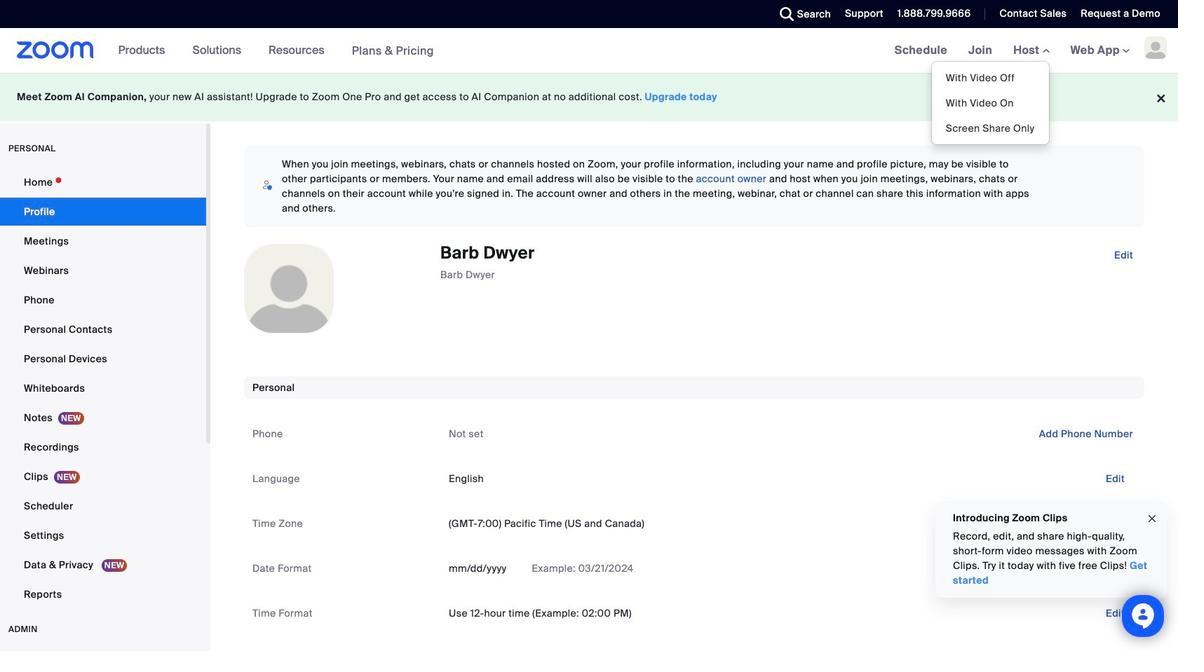 Task type: describe. For each thing, give the bounding box(es) containing it.
personal menu menu
[[0, 168, 206, 610]]

edit user photo image
[[278, 283, 300, 295]]

product information navigation
[[108, 28, 445, 74]]

meetings navigation
[[885, 28, 1179, 145]]

zoom logo image
[[17, 41, 94, 59]]



Task type: locate. For each thing, give the bounding box(es) containing it.
footer
[[0, 73, 1179, 121]]

profile picture image
[[1145, 36, 1168, 59]]

close image
[[1147, 511, 1158, 527]]

banner
[[0, 28, 1179, 145]]

user photo image
[[245, 245, 333, 333]]



Task type: vqa. For each thing, say whether or not it's contained in the screenshot.
Footer
yes



